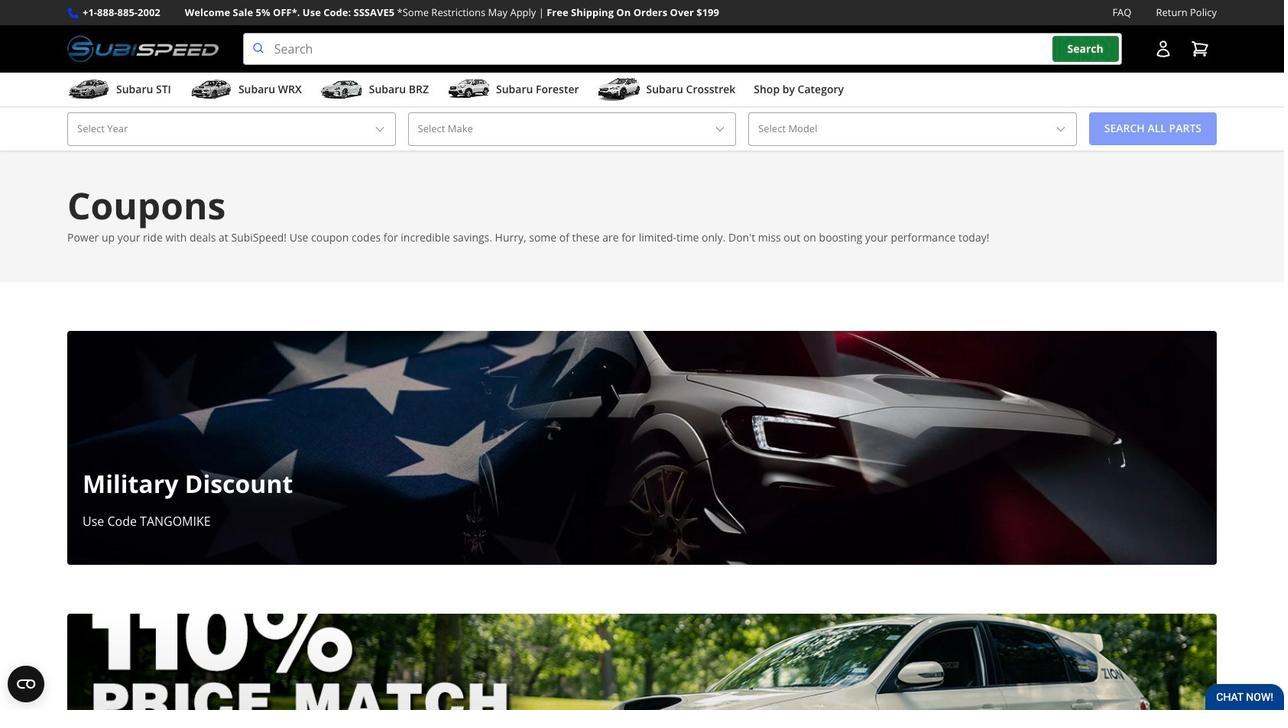 Task type: vqa. For each thing, say whether or not it's contained in the screenshot.
the EIB7727.310 Eibach Anti Roll 25mm Front Sway Bar Kit - 2015+ WRX, image
no



Task type: describe. For each thing, give the bounding box(es) containing it.
a subaru brz thumbnail image image
[[320, 78, 363, 101]]

select year image
[[374, 123, 386, 135]]

Select Model button
[[749, 113, 1077, 146]]

search input field
[[243, 33, 1123, 65]]

Select Year button
[[67, 113, 396, 146]]

Select Make button
[[408, 113, 737, 146]]



Task type: locate. For each thing, give the bounding box(es) containing it.
a subaru crosstrek thumbnail image image
[[598, 78, 641, 101]]

subispeed logo image
[[67, 33, 219, 65]]

open widget image
[[8, 666, 44, 703]]

a subaru wrx thumbnail image image
[[190, 78, 232, 101]]

a subaru sti thumbnail image image
[[67, 78, 110, 101]]

button image
[[1155, 40, 1173, 58]]

a subaru forester thumbnail image image
[[447, 78, 490, 101]]

select model image
[[1055, 123, 1068, 135]]

select make image
[[715, 123, 727, 135]]



